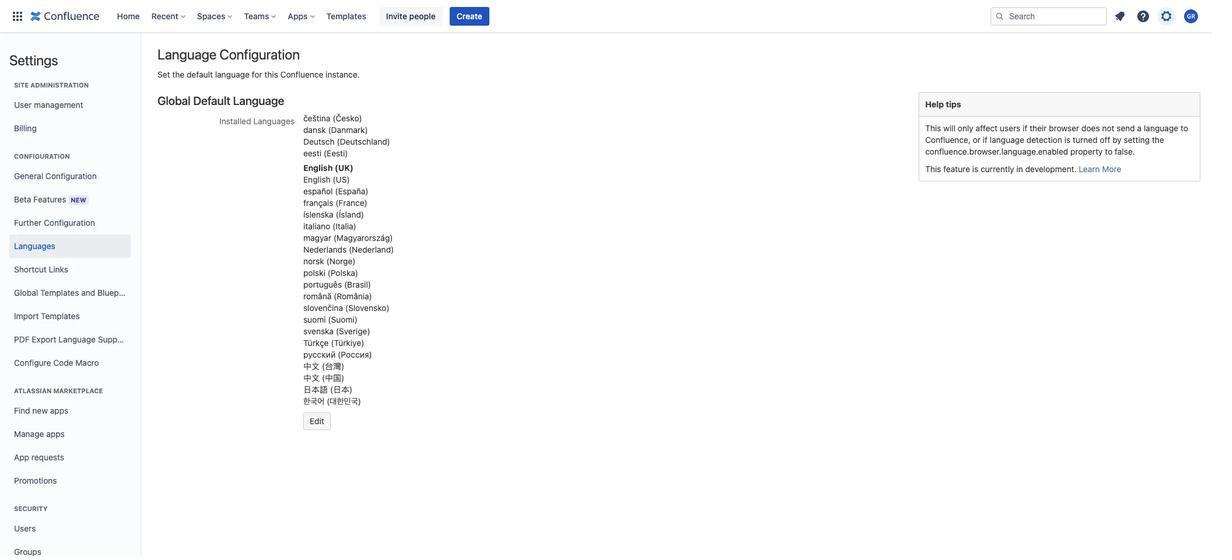 Task type: locate. For each thing, give the bounding box(es) containing it.
new
[[71, 196, 86, 203]]

0 vertical spatial this
[[926, 123, 942, 133]]

(românia)
[[334, 291, 372, 301]]

help tips
[[926, 99, 962, 109]]

1 horizontal spatial language
[[990, 135, 1025, 145]]

configure code macro link
[[9, 351, 131, 375]]

0 vertical spatial is
[[1065, 135, 1071, 145]]

language up default
[[158, 46, 217, 62]]

2 this from the top
[[926, 164, 942, 174]]

0 vertical spatial the
[[172, 69, 185, 79]]

languages link
[[9, 235, 131, 258]]

property
[[1071, 147, 1104, 156]]

installed languages
[[220, 116, 295, 126]]

global for global default language
[[158, 94, 191, 107]]

the right setting
[[1153, 135, 1165, 145]]

日本語
[[304, 385, 328, 395]]

apps
[[50, 406, 68, 416], [46, 429, 65, 439]]

the right set
[[172, 69, 185, 79]]

suomi
[[304, 315, 326, 325]]

1 vertical spatial if
[[983, 135, 988, 145]]

global inside configuration 'group'
[[14, 288, 38, 298]]

configuration up languages link
[[44, 218, 95, 228]]

1 horizontal spatial language
[[158, 46, 217, 62]]

settings icon image
[[1160, 9, 1174, 23]]

templates right apps popup button
[[327, 11, 366, 21]]

feature
[[944, 164, 971, 174]]

further
[[14, 218, 42, 228]]

1 vertical spatial languages
[[14, 241, 55, 251]]

atlassian marketplace group
[[9, 375, 131, 496]]

language down language configuration
[[215, 69, 250, 79]]

manage
[[14, 429, 44, 439]]

0 horizontal spatial the
[[172, 69, 185, 79]]

to right a
[[1181, 123, 1189, 133]]

2 vertical spatial language
[[59, 334, 96, 344]]

português
[[304, 280, 342, 290]]

languages right installed
[[253, 116, 295, 126]]

1 vertical spatial language
[[1145, 123, 1179, 133]]

2 vertical spatial language
[[990, 135, 1025, 145]]

language right a
[[1145, 123, 1179, 133]]

(nederland)
[[349, 245, 394, 254]]

currently
[[981, 164, 1015, 174]]

0 vertical spatial english
[[304, 163, 333, 173]]

1 horizontal spatial is
[[1065, 135, 1071, 145]]

banner containing home
[[0, 0, 1213, 33]]

setting
[[1125, 135, 1151, 145]]

global
[[158, 94, 191, 107], [14, 288, 38, 298]]

general
[[14, 171, 43, 181]]

français
[[304, 198, 334, 208]]

if left their
[[1023, 123, 1028, 133]]

language down import templates link
[[59, 334, 96, 344]]

code
[[53, 358, 73, 368]]

promotions link
[[9, 469, 131, 493]]

2 horizontal spatial language
[[233, 94, 284, 107]]

0 vertical spatial language
[[215, 69, 250, 79]]

appswitcher icon image
[[11, 9, 25, 23]]

configuration up new
[[45, 171, 97, 181]]

1 horizontal spatial global
[[158, 94, 191, 107]]

development.
[[1026, 164, 1077, 174]]

1 vertical spatial global
[[14, 288, 38, 298]]

this left feature
[[926, 164, 942, 174]]

language down the users
[[990, 135, 1025, 145]]

(magyarország)
[[334, 233, 393, 243]]

is
[[1065, 135, 1071, 145], [973, 164, 979, 174]]

1 this from the top
[[926, 123, 942, 133]]

to down off
[[1106, 147, 1113, 156]]

security group
[[9, 493, 131, 556]]

import
[[14, 311, 39, 321]]

home
[[117, 11, 140, 21]]

notification icon image
[[1114, 9, 1128, 23]]

if right or
[[983, 135, 988, 145]]

čeština
[[304, 113, 331, 123]]

templates inside import templates link
[[41, 311, 80, 321]]

1 vertical spatial the
[[1153, 135, 1165, 145]]

pdf export language support
[[14, 334, 128, 344]]

global down set
[[158, 94, 191, 107]]

language
[[158, 46, 217, 62], [233, 94, 284, 107], [59, 334, 96, 344]]

0 vertical spatial language
[[158, 46, 217, 62]]

does
[[1082, 123, 1101, 133]]

0 vertical spatial to
[[1181, 123, 1189, 133]]

confluence image
[[30, 9, 100, 23], [30, 9, 100, 23]]

templates link
[[323, 7, 370, 25]]

learn more link
[[1080, 164, 1122, 174]]

1 vertical spatial 中文
[[304, 373, 320, 383]]

0 vertical spatial languages
[[253, 116, 295, 126]]

1 horizontal spatial the
[[1153, 135, 1165, 145]]

1 vertical spatial english
[[304, 175, 331, 184]]

is right feature
[[973, 164, 979, 174]]

english down the eesti
[[304, 163, 333, 173]]

1 vertical spatial language
[[233, 94, 284, 107]]

user management
[[14, 100, 83, 110]]

română
[[304, 291, 332, 301]]

configuration group
[[9, 140, 136, 378]]

(slovensko)
[[345, 303, 390, 313]]

中文 up 日本語
[[304, 373, 320, 383]]

home link
[[114, 7, 143, 25]]

(polska)
[[328, 268, 358, 278]]

Search field
[[991, 7, 1108, 25]]

is down browser
[[1065, 135, 1071, 145]]

svenska
[[304, 326, 334, 336]]

global element
[[7, 0, 989, 32]]

search image
[[996, 11, 1005, 21]]

languages up shortcut
[[14, 241, 55, 251]]

create
[[457, 11, 483, 21]]

1 horizontal spatial if
[[1023, 123, 1028, 133]]

0 vertical spatial 中文
[[304, 361, 320, 371]]

teams button
[[241, 7, 281, 25]]

confluence,
[[926, 135, 971, 145]]

1 horizontal spatial to
[[1181, 123, 1189, 133]]

management
[[34, 100, 83, 110]]

shortcut
[[14, 264, 47, 274]]

español
[[304, 186, 333, 196]]

for
[[252, 69, 262, 79]]

(ísland)
[[336, 210, 364, 219]]

中文 down the русский
[[304, 361, 320, 371]]

(日本)
[[330, 385, 353, 395]]

(대한민국)
[[327, 396, 361, 406]]

not
[[1103, 123, 1115, 133]]

templates for import templates
[[41, 311, 80, 321]]

pdf export language support link
[[9, 328, 131, 351]]

한국어
[[304, 396, 325, 406]]

0 horizontal spatial language
[[59, 334, 96, 344]]

(türkiye)
[[331, 338, 364, 348]]

templates down links
[[40, 288, 79, 298]]

apps up requests
[[46, 429, 65, 439]]

0 vertical spatial templates
[[327, 11, 366, 21]]

(españa)
[[335, 186, 369, 196]]

the inside "this will only affect users if their browser does not send a language to confluence, or if language detection is turned off by setting the confluence.browser.language.enabled property to false."
[[1153, 135, 1165, 145]]

0 vertical spatial global
[[158, 94, 191, 107]]

this inside "this will only affect users if their browser does not send a language to confluence, or if language detection is turned off by setting the confluence.browser.language.enabled property to false."
[[926, 123, 942, 133]]

1 中文 from the top
[[304, 361, 320, 371]]

0 horizontal spatial languages
[[14, 241, 55, 251]]

language up installed languages on the left of page
[[233, 94, 284, 107]]

configuration up set the default language for this confluence instance. at the left of page
[[220, 46, 300, 62]]

0 horizontal spatial global
[[14, 288, 38, 298]]

configure code macro
[[14, 358, 99, 368]]

1 horizontal spatial languages
[[253, 116, 295, 126]]

this for this feature is currently in development. learn more
[[926, 164, 942, 174]]

import templates link
[[9, 305, 131, 328]]

user
[[14, 100, 32, 110]]

shortcut links link
[[9, 258, 131, 281]]

2 中文 from the top
[[304, 373, 320, 383]]

set the default language for this confluence instance.
[[158, 69, 360, 79]]

(台灣)
[[322, 361, 344, 371]]

find new apps link
[[9, 399, 131, 423]]

nederlands
[[304, 245, 347, 254]]

1 vertical spatial this
[[926, 164, 942, 174]]

1 vertical spatial templates
[[40, 288, 79, 298]]

(deutschland)
[[337, 137, 390, 147]]

language inside 'link'
[[59, 334, 96, 344]]

find
[[14, 406, 30, 416]]

templates inside global templates and blueprints link
[[40, 288, 79, 298]]

global up import
[[14, 288, 38, 298]]

the
[[172, 69, 185, 79], [1153, 135, 1165, 145]]

to
[[1181, 123, 1189, 133], [1106, 147, 1113, 156]]

if
[[1023, 123, 1028, 133], [983, 135, 988, 145]]

english up español
[[304, 175, 331, 184]]

atlassian marketplace
[[14, 387, 103, 395]]

global templates and blueprints link
[[9, 281, 136, 305]]

apps right new
[[50, 406, 68, 416]]

None submit
[[304, 413, 331, 430]]

english
[[304, 163, 333, 173], [304, 175, 331, 184]]

italiano
[[304, 221, 331, 231]]

this left will
[[926, 123, 942, 133]]

this
[[926, 123, 942, 133], [926, 164, 942, 174]]

1 vertical spatial to
[[1106, 147, 1113, 156]]

2 vertical spatial templates
[[41, 311, 80, 321]]

türkçe
[[304, 338, 329, 348]]

2 horizontal spatial language
[[1145, 123, 1179, 133]]

banner
[[0, 0, 1213, 33]]

configure
[[14, 358, 51, 368]]

(eesti)
[[324, 148, 348, 158]]

find new apps
[[14, 406, 68, 416]]

send
[[1117, 123, 1136, 133]]

(brasil)
[[344, 280, 371, 290]]

1 vertical spatial is
[[973, 164, 979, 174]]

pdf
[[14, 334, 30, 344]]

templates up pdf export language support 'link'
[[41, 311, 80, 321]]



Task type: vqa. For each thing, say whether or not it's contained in the screenshot.
the rightmost language
yes



Task type: describe. For each thing, give the bounding box(es) containing it.
collapse sidebar image
[[127, 39, 153, 62]]

0 horizontal spatial language
[[215, 69, 250, 79]]

confluence
[[281, 69, 324, 79]]

billing link
[[9, 117, 131, 140]]

in
[[1017, 164, 1024, 174]]

support
[[98, 334, 128, 344]]

detection
[[1027, 135, 1063, 145]]

site administration group
[[9, 69, 131, 144]]

2 english from the top
[[304, 175, 331, 184]]

beta
[[14, 194, 31, 204]]

(norge)
[[327, 256, 356, 266]]

app requests
[[14, 452, 64, 462]]

configuration for language
[[220, 46, 300, 62]]

users link
[[9, 517, 131, 541]]

further configuration link
[[9, 211, 131, 235]]

only
[[958, 123, 974, 133]]

manage apps link
[[9, 423, 131, 446]]

or
[[973, 135, 981, 145]]

(suomi)
[[328, 315, 358, 325]]

1 english from the top
[[304, 163, 333, 173]]

(россия)
[[338, 350, 372, 360]]

tips
[[947, 99, 962, 109]]

(italia)
[[333, 221, 357, 231]]

(sverige)
[[336, 326, 370, 336]]

default
[[193, 94, 231, 107]]

teams
[[244, 11, 269, 21]]

0 horizontal spatial is
[[973, 164, 979, 174]]

installed
[[220, 116, 251, 126]]

help icon image
[[1137, 9, 1151, 23]]

installed languages element
[[304, 113, 908, 407]]

global default language
[[158, 94, 284, 107]]

features
[[33, 194, 66, 204]]

0 vertical spatial apps
[[50, 406, 68, 416]]

(česko)
[[333, 113, 362, 123]]

configuration up the general
[[14, 152, 70, 160]]

affect
[[976, 123, 998, 133]]

set
[[158, 69, 170, 79]]

global for global templates and blueprints
[[14, 288, 38, 298]]

invite
[[386, 11, 407, 21]]

links
[[49, 264, 68, 274]]

general configuration link
[[9, 165, 131, 188]]

instance.
[[326, 69, 360, 79]]

language configuration
[[158, 46, 300, 62]]

shortcut links
[[14, 264, 68, 274]]

beta features new
[[14, 194, 86, 204]]

slovenčina
[[304, 303, 343, 313]]

configuration for general
[[45, 171, 97, 181]]

import templates
[[14, 311, 80, 321]]

app
[[14, 452, 29, 462]]

is inside "this will only affect users if their browser does not send a language to confluence, or if language detection is turned off by setting the confluence.browser.language.enabled property to false."
[[1065, 135, 1071, 145]]

recent button
[[148, 7, 190, 25]]

atlassian
[[14, 387, 52, 395]]

security
[[14, 505, 48, 512]]

spaces
[[197, 11, 226, 21]]

this
[[265, 69, 278, 79]]

norsk
[[304, 256, 324, 266]]

polski
[[304, 268, 326, 278]]

general configuration
[[14, 171, 97, 181]]

their
[[1030, 123, 1047, 133]]

1 vertical spatial apps
[[46, 429, 65, 439]]

marketplace
[[53, 387, 103, 395]]

language for pdf export language support
[[59, 334, 96, 344]]

site
[[14, 81, 29, 89]]

configuration for further
[[44, 218, 95, 228]]

and
[[81, 288, 95, 298]]

user management link
[[9, 93, 131, 117]]

a
[[1138, 123, 1142, 133]]

(danmark)
[[328, 125, 368, 135]]

default
[[187, 69, 213, 79]]

your profile and preferences image
[[1185, 9, 1199, 23]]

spaces button
[[194, 7, 237, 25]]

false.
[[1116, 147, 1136, 156]]

apps
[[288, 11, 308, 21]]

languages inside configuration 'group'
[[14, 241, 55, 251]]

0 vertical spatial if
[[1023, 123, 1028, 133]]

language for global default language
[[233, 94, 284, 107]]

blueprints
[[98, 288, 136, 298]]

more
[[1103, 164, 1122, 174]]

íslenska
[[304, 210, 334, 219]]

new
[[32, 406, 48, 416]]

administration
[[30, 81, 89, 89]]

0 horizontal spatial if
[[983, 135, 988, 145]]

this for this will only affect users if their browser does not send a language to confluence, or if language detection is turned off by setting the confluence.browser.language.enabled property to false.
[[926, 123, 942, 133]]

people
[[410, 11, 436, 21]]

dansk
[[304, 125, 326, 135]]

macro
[[75, 358, 99, 368]]

users
[[1001, 123, 1021, 133]]

templates for global templates and blueprints
[[40, 288, 79, 298]]

(uk)
[[335, 163, 354, 173]]

0 horizontal spatial to
[[1106, 147, 1113, 156]]

global templates and blueprints
[[14, 288, 136, 298]]

turned
[[1073, 135, 1098, 145]]

templates inside templates link
[[327, 11, 366, 21]]



